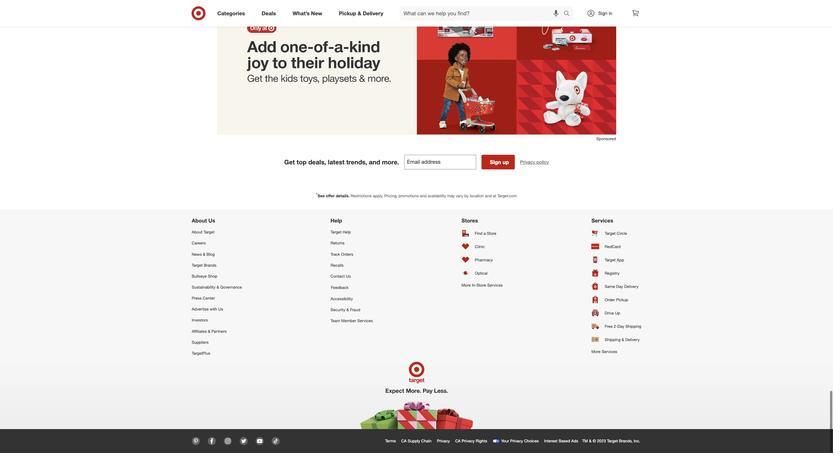 Task type: describe. For each thing, give the bounding box(es) containing it.
affiliates & partners link
[[192, 326, 242, 337]]

& for pickup
[[358, 10, 362, 16]]

0 vertical spatial day
[[617, 284, 623, 289]]

tm & © 2023 target brands, inc.
[[583, 439, 640, 444]]

target right the 2023
[[607, 439, 618, 444]]

news & blog link
[[192, 249, 242, 260]]

governance
[[220, 285, 242, 290]]

about for about us
[[192, 218, 207, 224]]

categories link
[[212, 6, 253, 21]]

order pickup link
[[592, 294, 642, 307]]

free
[[605, 324, 613, 329]]

1 horizontal spatial us
[[218, 307, 223, 312]]

& for news
[[203, 252, 206, 257]]

target for target app
[[605, 258, 616, 263]]

terms
[[385, 439, 396, 444]]

help inside 'link'
[[343, 230, 351, 235]]

interest based ads link
[[543, 438, 583, 446]]

registry
[[605, 271, 620, 276]]

interest based ads
[[544, 439, 579, 444]]

same day delivery link
[[592, 280, 642, 294]]

privacy left policy
[[520, 159, 536, 165]]

us for contact us
[[346, 274, 351, 279]]

pickup inside "pickup & delivery" link
[[339, 10, 356, 16]]

privacy right chain
[[437, 439, 450, 444]]

sign up
[[490, 159, 509, 166]]

2023
[[597, 439, 606, 444]]

pricing,
[[385, 194, 398, 199]]

privacy right your
[[510, 439, 523, 444]]

ads
[[572, 439, 579, 444]]

find a store
[[475, 231, 497, 236]]

& for sustainability
[[217, 285, 219, 290]]

clinic
[[475, 245, 485, 250]]

advertise
[[192, 307, 209, 312]]

suppliers link
[[192, 337, 242, 348]]

about us
[[192, 218, 215, 224]]

availability
[[428, 194, 446, 199]]

sign for sign up
[[490, 159, 501, 166]]

may
[[448, 194, 455, 199]]

sign in
[[599, 10, 613, 16]]

top
[[297, 159, 307, 166]]

target circle link
[[592, 227, 642, 240]]

contact us link
[[331, 271, 373, 282]]

suppliers
[[192, 340, 209, 345]]

rights
[[476, 439, 488, 444]]

target for target circle
[[605, 231, 616, 236]]

target app link
[[592, 254, 642, 267]]

us for about us
[[209, 218, 215, 224]]

optical link
[[462, 267, 503, 280]]

with
[[210, 307, 217, 312]]

security & fraud
[[331, 308, 361, 313]]

0 vertical spatial shipping
[[626, 324, 642, 329]]

restrictions
[[351, 194, 372, 199]]

latest
[[328, 159, 345, 166]]

up
[[503, 159, 509, 166]]

more for more in-store services
[[462, 283, 471, 288]]

member
[[341, 319, 357, 324]]

1 horizontal spatial and
[[420, 194, 427, 199]]

bullseye
[[192, 274, 207, 279]]

sustainability & governance
[[192, 285, 242, 290]]

get
[[284, 159, 295, 166]]

news
[[192, 252, 202, 257]]

advertisement region
[[217, 0, 617, 136]]

privacy left rights
[[462, 439, 475, 444]]

target.com
[[498, 194, 517, 199]]

pharmacy
[[475, 258, 493, 263]]

stores
[[462, 218, 478, 224]]

ca for ca supply chain
[[402, 439, 407, 444]]

drive
[[605, 311, 614, 316]]

advertise with us
[[192, 307, 223, 312]]

& for shipping
[[622, 338, 625, 343]]

based
[[559, 439, 571, 444]]

target for target help
[[331, 230, 342, 235]]

see
[[318, 194, 325, 199]]

services inside 'link'
[[488, 283, 503, 288]]

delivery for shipping & delivery
[[626, 338, 640, 343]]

deals link
[[256, 6, 284, 21]]

optical
[[475, 271, 488, 276]]

details.
[[336, 194, 350, 199]]

feedback button
[[331, 282, 373, 294]]

privacy policy
[[520, 159, 549, 165]]

team member services
[[331, 319, 373, 324]]

feedback
[[331, 286, 349, 291]]

recalls
[[331, 263, 344, 268]]

app
[[617, 258, 625, 263]]

by
[[465, 194, 469, 199]]

& for security
[[347, 308, 349, 313]]

track orders
[[331, 252, 354, 257]]

free 2-day shipping
[[605, 324, 642, 329]]

find
[[475, 231, 483, 236]]

ca supply chain
[[402, 439, 432, 444]]

0 horizontal spatial help
[[331, 218, 342, 224]]

redcard link
[[592, 240, 642, 254]]

orders
[[341, 252, 354, 257]]

press center
[[192, 296, 215, 301]]

terms link
[[384, 438, 400, 446]]

returns link
[[331, 238, 373, 249]]

& for affiliates
[[208, 329, 211, 334]]

chain
[[422, 439, 432, 444]]

services down the fraud
[[358, 319, 373, 324]]

recalls link
[[331, 260, 373, 271]]

& for tm
[[589, 439, 592, 444]]

pickup inside order pickup "link"
[[617, 298, 629, 303]]

store for a
[[487, 231, 497, 236]]

more in-store services link
[[462, 280, 503, 291]]

track orders link
[[331, 249, 373, 260]]

press center link
[[192, 293, 242, 304]]

order
[[605, 298, 615, 303]]

up
[[615, 311, 621, 316]]

more services
[[592, 350, 618, 355]]

1 vertical spatial shipping
[[605, 338, 621, 343]]

tm
[[583, 439, 588, 444]]



Task type: vqa. For each thing, say whether or not it's contained in the screenshot.
furniture inside Furniture Sets & Collections
no



Task type: locate. For each thing, give the bounding box(es) containing it.
&
[[358, 10, 362, 16], [203, 252, 206, 257], [217, 285, 219, 290], [347, 308, 349, 313], [208, 329, 211, 334], [622, 338, 625, 343], [589, 439, 592, 444]]

2 about from the top
[[192, 230, 203, 235]]

sign inside 'link'
[[599, 10, 608, 16]]

deals,
[[309, 159, 326, 166]]

pickup
[[339, 10, 356, 16], [617, 298, 629, 303]]

what's
[[293, 10, 310, 16]]

shop
[[208, 274, 217, 279]]

2 vertical spatial delivery
[[626, 338, 640, 343]]

1 vertical spatial pickup
[[617, 298, 629, 303]]

vary
[[456, 194, 464, 199]]

2 horizontal spatial and
[[485, 194, 492, 199]]

new
[[311, 10, 323, 16]]

same day delivery
[[605, 284, 639, 289]]

0 horizontal spatial sign
[[490, 159, 501, 166]]

us
[[209, 218, 215, 224], [346, 274, 351, 279], [218, 307, 223, 312]]

* see offer details. restrictions apply. pricing, promotions and availability may vary by location and at target.com
[[316, 193, 517, 199]]

0 horizontal spatial us
[[209, 218, 215, 224]]

1 vertical spatial help
[[343, 230, 351, 235]]

offer
[[326, 194, 335, 199]]

targetplus
[[192, 351, 210, 356]]

2 ca from the left
[[456, 439, 461, 444]]

2 vertical spatial us
[[218, 307, 223, 312]]

about for about target
[[192, 230, 203, 235]]

pharmacy link
[[462, 254, 503, 267]]

0 horizontal spatial pickup
[[339, 10, 356, 16]]

help
[[331, 218, 342, 224], [343, 230, 351, 235]]

pickup & delivery
[[339, 10, 384, 16]]

privacy
[[520, 159, 536, 165], [437, 439, 450, 444], [462, 439, 475, 444], [510, 439, 523, 444]]

services up target circle
[[592, 218, 614, 224]]

get top deals, latest trends, and more.
[[284, 159, 399, 166]]

2 horizontal spatial us
[[346, 274, 351, 279]]

shipping & delivery
[[605, 338, 640, 343]]

sign inside button
[[490, 159, 501, 166]]

brands,
[[619, 439, 633, 444]]

location
[[470, 194, 484, 199]]

0 horizontal spatial shipping
[[605, 338, 621, 343]]

0 horizontal spatial and
[[369, 159, 380, 166]]

ca right privacy link
[[456, 439, 461, 444]]

clinic link
[[462, 240, 503, 254]]

target brands link
[[192, 260, 242, 271]]

accessibility
[[331, 297, 353, 302]]

circle
[[617, 231, 627, 236]]

0 horizontal spatial store
[[477, 283, 487, 288]]

ca privacy rights link
[[454, 438, 492, 446]]

more in-store services
[[462, 283, 503, 288]]

apply.
[[373, 194, 383, 199]]

©
[[593, 439, 596, 444]]

1 vertical spatial more
[[592, 350, 601, 355]]

0 vertical spatial about
[[192, 218, 207, 224]]

more for more services
[[592, 350, 601, 355]]

1 horizontal spatial help
[[343, 230, 351, 235]]

store down optical link
[[477, 283, 487, 288]]

policy
[[537, 159, 549, 165]]

*
[[316, 193, 318, 197]]

0 vertical spatial us
[[209, 218, 215, 224]]

at
[[493, 194, 497, 199]]

target down news
[[192, 263, 203, 268]]

find a store link
[[462, 227, 503, 240]]

us right with
[[218, 307, 223, 312]]

track
[[331, 252, 340, 257]]

1 horizontal spatial store
[[487, 231, 497, 236]]

pickup right order
[[617, 298, 629, 303]]

1 vertical spatial sign
[[490, 159, 501, 166]]

your
[[501, 439, 509, 444]]

investors link
[[192, 315, 242, 326]]

more services link
[[592, 347, 642, 358]]

None text field
[[405, 155, 476, 170]]

about up about target on the bottom
[[192, 218, 207, 224]]

day right free
[[618, 324, 625, 329]]

target left app
[[605, 258, 616, 263]]

target: expect more. pay less. image
[[323, 359, 510, 430]]

in
[[609, 10, 613, 16]]

1 vertical spatial us
[[346, 274, 351, 279]]

drive up
[[605, 311, 621, 316]]

store for in-
[[477, 283, 487, 288]]

drive up link
[[592, 307, 642, 320]]

delivery for same day delivery
[[625, 284, 639, 289]]

and
[[369, 159, 380, 166], [420, 194, 427, 199], [485, 194, 492, 199]]

services down optical link
[[488, 283, 503, 288]]

2-
[[614, 324, 618, 329]]

target down about us
[[204, 230, 215, 235]]

pickup & delivery link
[[334, 6, 392, 21]]

target app
[[605, 258, 625, 263]]

0 horizontal spatial ca
[[402, 439, 407, 444]]

1 horizontal spatial shipping
[[626, 324, 642, 329]]

0 vertical spatial pickup
[[339, 10, 356, 16]]

help up returns link
[[343, 230, 351, 235]]

1 vertical spatial delivery
[[625, 284, 639, 289]]

1 vertical spatial day
[[618, 324, 625, 329]]

sign for sign in
[[599, 10, 608, 16]]

us up about target link
[[209, 218, 215, 224]]

0 vertical spatial help
[[331, 218, 342, 224]]

a
[[484, 231, 486, 236]]

1 about from the top
[[192, 218, 207, 224]]

brands
[[204, 263, 217, 268]]

ca left supply
[[402, 439, 407, 444]]

services inside "link"
[[602, 350, 618, 355]]

in-
[[472, 283, 477, 288]]

about up careers
[[192, 230, 203, 235]]

1 horizontal spatial sign
[[599, 10, 608, 16]]

your privacy choices
[[501, 439, 539, 444]]

target left "circle" on the right bottom of page
[[605, 231, 616, 236]]

more.
[[382, 159, 399, 166]]

us right contact
[[346, 274, 351, 279]]

returns
[[331, 241, 345, 246]]

0 horizontal spatial more
[[462, 283, 471, 288]]

trends,
[[346, 159, 367, 166]]

interest
[[544, 439, 558, 444]]

careers link
[[192, 238, 242, 249]]

0 vertical spatial more
[[462, 283, 471, 288]]

sustainability
[[192, 285, 216, 290]]

security & fraud link
[[331, 305, 373, 316]]

deals
[[262, 10, 276, 16]]

center
[[203, 296, 215, 301]]

store
[[487, 231, 497, 236], [477, 283, 487, 288]]

categories
[[217, 10, 245, 16]]

pickup right new
[[339, 10, 356, 16]]

target up returns
[[331, 230, 342, 235]]

registry link
[[592, 267, 642, 280]]

sign left up
[[490, 159, 501, 166]]

1 horizontal spatial ca
[[456, 439, 461, 444]]

services down the shipping & delivery link at the bottom right of page
[[602, 350, 618, 355]]

target circle
[[605, 231, 627, 236]]

about target
[[192, 230, 215, 235]]

and left availability
[[420, 194, 427, 199]]

careers
[[192, 241, 206, 246]]

target inside 'link'
[[331, 230, 342, 235]]

and left more.
[[369, 159, 380, 166]]

sign up button
[[482, 155, 515, 170]]

ca for ca privacy rights
[[456, 439, 461, 444]]

more left in-
[[462, 283, 471, 288]]

more down the shipping & delivery link at the bottom right of page
[[592, 350, 601, 355]]

contact
[[331, 274, 345, 279]]

store right a
[[487, 231, 497, 236]]

0 vertical spatial sign
[[599, 10, 608, 16]]

sponsored
[[597, 136, 617, 141]]

shipping up shipping & delivery
[[626, 324, 642, 329]]

store inside 'link'
[[477, 283, 487, 288]]

team member services link
[[331, 316, 373, 327]]

bullseye shop link
[[192, 271, 242, 282]]

privacy link
[[436, 438, 454, 446]]

0 vertical spatial delivery
[[363, 10, 384, 16]]

promotions
[[399, 194, 419, 199]]

more inside "link"
[[592, 350, 601, 355]]

and left at
[[485, 194, 492, 199]]

delivery for pickup & delivery
[[363, 10, 384, 16]]

help up target help
[[331, 218, 342, 224]]

sign left in on the top of page
[[599, 10, 608, 16]]

sustainability & governance link
[[192, 282, 242, 293]]

1 horizontal spatial pickup
[[617, 298, 629, 303]]

team
[[331, 319, 340, 324]]

1 ca from the left
[[402, 439, 407, 444]]

What can we help you find? suggestions appear below search field
[[400, 6, 566, 21]]

day right same
[[617, 284, 623, 289]]

more inside 'link'
[[462, 283, 471, 288]]

shipping up more services "link" on the right bottom of page
[[605, 338, 621, 343]]

1 vertical spatial store
[[477, 283, 487, 288]]

target for target brands
[[192, 263, 203, 268]]

1 vertical spatial about
[[192, 230, 203, 235]]

same
[[605, 284, 616, 289]]

0 vertical spatial store
[[487, 231, 497, 236]]

1 horizontal spatial more
[[592, 350, 601, 355]]



